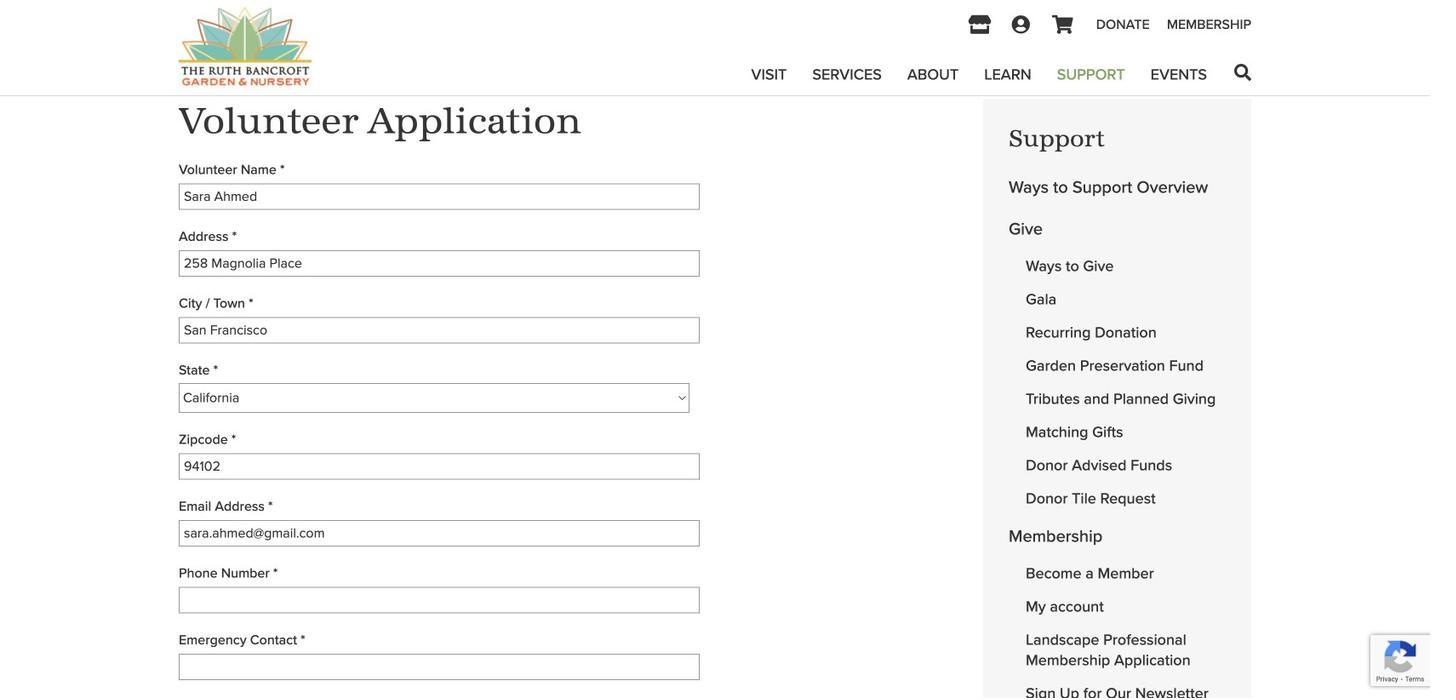Task type: vqa. For each thing, say whether or not it's contained in the screenshot.
submit inside the contact form element
no



Task type: describe. For each thing, give the bounding box(es) containing it.
none text field inside contact form element
[[179, 184, 700, 210]]

none email field inside contact form element
[[179, 520, 700, 547]]



Task type: locate. For each thing, give the bounding box(es) containing it.
None text field
[[179, 184, 700, 210]]

None text field
[[179, 250, 700, 277], [179, 317, 700, 344], [179, 454, 700, 480], [179, 587, 700, 614], [179, 654, 700, 681], [179, 250, 700, 277], [179, 317, 700, 344], [179, 454, 700, 480], [179, 587, 700, 614], [179, 654, 700, 681]]

None email field
[[179, 520, 700, 547]]

contact form element
[[179, 156, 930, 698]]



